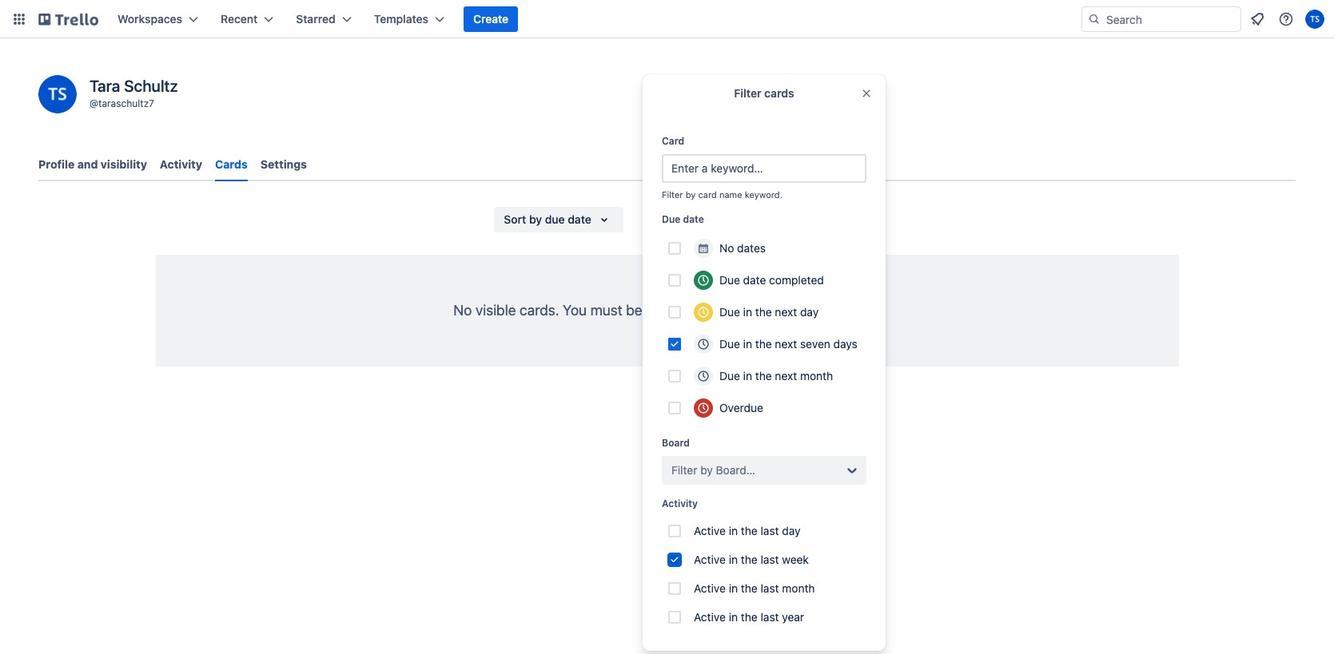 Task type: vqa. For each thing, say whether or not it's contained in the screenshot.
Settings link
yes



Task type: describe. For each thing, give the bounding box(es) containing it.
in for due in the next month
[[743, 369, 753, 383]]

last for day
[[761, 525, 779, 538]]

days
[[834, 337, 858, 351]]

visible
[[476, 302, 516, 319]]

the for due in the next seven days
[[756, 337, 772, 351]]

month for active in the last month
[[782, 582, 815, 596]]

create
[[473, 12, 509, 26]]

due in the next seven days
[[720, 337, 858, 351]]

for
[[751, 302, 768, 319]]

filter up due date
[[662, 190, 683, 200]]

active for active in the last year
[[694, 611, 726, 625]]

workspaces
[[118, 12, 182, 26]]

day for due in the next day
[[800, 305, 819, 319]]

search image
[[1088, 13, 1101, 26]]

next for day
[[775, 305, 797, 319]]

2 to from the left
[[784, 302, 796, 319]]

active for active in the last week
[[694, 553, 726, 567]]

due for due in the next day
[[720, 305, 740, 319]]

in for active in the last day
[[729, 525, 738, 538]]

month for due in the next month
[[800, 369, 833, 383]]

sort by due date button
[[494, 207, 624, 233]]

starred
[[296, 12, 336, 26]]

filter up enter a keyword… text field
[[734, 86, 762, 100]]

next for seven
[[775, 337, 797, 351]]

cards
[[215, 158, 248, 171]]

due for due in the next seven days
[[720, 337, 740, 351]]

filter by card name keyword.
[[662, 190, 783, 200]]

must
[[591, 302, 623, 319]]

here.
[[848, 302, 881, 319]]

profile and visibility link
[[38, 150, 147, 179]]

settings
[[261, 158, 307, 171]]

by for card
[[686, 190, 696, 200]]

the for active in the last week
[[741, 553, 758, 567]]

week
[[782, 553, 809, 567]]

due for due date completed
[[720, 273, 740, 287]]

0 vertical spatial cards
[[765, 86, 795, 100]]

recent button
[[211, 6, 283, 32]]

no visible cards. you must be added to a card for it to appear here.
[[454, 302, 881, 319]]

filter cards button
[[643, 207, 741, 233]]

year
[[782, 611, 805, 625]]

profile and visibility
[[38, 158, 147, 171]]

due in the next month
[[720, 369, 833, 383]]

Enter a keyword… text field
[[662, 154, 867, 183]]

last for week
[[761, 553, 779, 567]]

tara schultz @ taraschultz7
[[90, 77, 178, 110]]

in for due in the next seven days
[[743, 337, 753, 351]]

schultz
[[124, 77, 178, 95]]

the for active in the last year
[[741, 611, 758, 625]]

in for active in the last month
[[729, 582, 738, 596]]

tara schultz (taraschultz7) image
[[1306, 10, 1325, 29]]

due in the next day
[[720, 305, 819, 319]]

0 vertical spatial card
[[699, 190, 717, 200]]

due date completed
[[720, 273, 824, 287]]

1 horizontal spatial activity
[[662, 498, 698, 510]]

filter inside button
[[672, 213, 699, 226]]

dates
[[737, 242, 766, 255]]

active in the last day
[[694, 525, 801, 538]]

filter by board…
[[672, 464, 756, 477]]

the for due in the next day
[[756, 305, 772, 319]]

filter down 'board'
[[672, 464, 698, 477]]

1 horizontal spatial filter cards
[[734, 86, 795, 100]]

open information menu image
[[1279, 11, 1295, 27]]

date for due date completed
[[743, 273, 766, 287]]



Task type: locate. For each thing, give the bounding box(es) containing it.
seven
[[800, 337, 831, 351]]

due down no dates on the right top
[[720, 273, 740, 287]]

0 vertical spatial no
[[720, 242, 734, 255]]

@
[[90, 98, 98, 110]]

due date
[[662, 214, 704, 226]]

in for active in the last year
[[729, 611, 738, 625]]

0 horizontal spatial date
[[568, 213, 592, 226]]

the down the active in the last month
[[741, 611, 758, 625]]

no dates
[[720, 242, 766, 255]]

visibility
[[101, 158, 147, 171]]

cards up enter a keyword… text field
[[765, 86, 795, 100]]

board
[[662, 437, 690, 449]]

due up overdue
[[720, 369, 740, 383]]

in down active in the last day
[[729, 553, 738, 567]]

3 active from the top
[[694, 582, 726, 596]]

be
[[626, 302, 643, 319]]

starred button
[[287, 6, 361, 32]]

last left week
[[761, 553, 779, 567]]

2 vertical spatial next
[[775, 369, 797, 383]]

2 horizontal spatial date
[[743, 273, 766, 287]]

added
[[646, 302, 687, 319]]

in up active in the last week
[[729, 525, 738, 538]]

create button
[[464, 6, 518, 32]]

next right for
[[775, 305, 797, 319]]

cards.
[[520, 302, 559, 319]]

0 horizontal spatial card
[[699, 190, 717, 200]]

templates
[[374, 12, 429, 26]]

date up for
[[743, 273, 766, 287]]

0 vertical spatial by
[[686, 190, 696, 200]]

due for due in the next month
[[720, 369, 740, 383]]

in up active in the last year
[[729, 582, 738, 596]]

filter
[[734, 86, 762, 100], [662, 190, 683, 200], [672, 213, 699, 226], [672, 464, 698, 477]]

1 horizontal spatial card
[[718, 302, 747, 319]]

4 last from the top
[[761, 611, 779, 625]]

0 horizontal spatial activity
[[160, 158, 202, 171]]

in down the active in the last month
[[729, 611, 738, 625]]

in
[[743, 305, 753, 319], [743, 337, 753, 351], [743, 369, 753, 383], [729, 525, 738, 538], [729, 553, 738, 567], [729, 582, 738, 596], [729, 611, 738, 625]]

cards
[[765, 86, 795, 100], [701, 213, 731, 226]]

0 horizontal spatial cards
[[701, 213, 731, 226]]

sort
[[504, 213, 526, 226]]

1 vertical spatial day
[[782, 525, 801, 538]]

active in the last year
[[694, 611, 805, 625]]

month down the 'seven'
[[800, 369, 833, 383]]

0 horizontal spatial to
[[691, 302, 704, 319]]

the
[[756, 305, 772, 319], [756, 337, 772, 351], [756, 369, 772, 383], [741, 525, 758, 538], [741, 553, 758, 567], [741, 582, 758, 596], [741, 611, 758, 625]]

card
[[699, 190, 717, 200], [718, 302, 747, 319]]

1 horizontal spatial by
[[686, 190, 696, 200]]

workspaces button
[[108, 6, 208, 32]]

filter cards
[[734, 86, 795, 100], [672, 213, 731, 226]]

0 vertical spatial month
[[800, 369, 833, 383]]

due
[[662, 214, 681, 226], [720, 273, 740, 287], [720, 305, 740, 319], [720, 337, 740, 351], [720, 369, 740, 383]]

it
[[772, 302, 780, 319]]

filter cards inside filter cards button
[[672, 213, 731, 226]]

1 vertical spatial by
[[529, 213, 542, 226]]

due for due date
[[662, 214, 681, 226]]

the for active in the last day
[[741, 525, 758, 538]]

due down filter by card name keyword.
[[662, 214, 681, 226]]

0 vertical spatial next
[[775, 305, 797, 319]]

the for due in the next month
[[756, 369, 772, 383]]

0 horizontal spatial no
[[454, 302, 472, 319]]

no left dates
[[720, 242, 734, 255]]

1 next from the top
[[775, 305, 797, 319]]

2 active from the top
[[694, 553, 726, 567]]

activity down filter by board…
[[662, 498, 698, 510]]

appear
[[800, 302, 845, 319]]

active for active in the last month
[[694, 582, 726, 596]]

2 horizontal spatial by
[[701, 464, 713, 477]]

1 horizontal spatial date
[[683, 214, 704, 226]]

no
[[720, 242, 734, 255], [454, 302, 472, 319]]

cards link
[[215, 150, 248, 182]]

templates button
[[364, 6, 454, 32]]

the for active in the last month
[[741, 582, 758, 596]]

0 horizontal spatial filter cards
[[672, 213, 731, 226]]

sort by due date
[[504, 213, 592, 226]]

date for due date
[[683, 214, 704, 226]]

by for board…
[[701, 464, 713, 477]]

cards down filter by card name keyword.
[[701, 213, 731, 226]]

Search field
[[1101, 7, 1241, 31]]

due right a
[[720, 305, 740, 319]]

to right it at right
[[784, 302, 796, 319]]

board…
[[716, 464, 756, 477]]

active
[[694, 525, 726, 538], [694, 553, 726, 567], [694, 582, 726, 596], [694, 611, 726, 625]]

back to home image
[[38, 6, 98, 32]]

card
[[662, 135, 685, 147]]

the up active in the last week
[[741, 525, 758, 538]]

a
[[707, 302, 715, 319]]

to left a
[[691, 302, 704, 319]]

day up the 'seven'
[[800, 305, 819, 319]]

0 notifications image
[[1248, 10, 1268, 29]]

by for due
[[529, 213, 542, 226]]

settings link
[[261, 150, 307, 179]]

filter down filter by card name keyword.
[[672, 213, 699, 226]]

overdue
[[720, 401, 764, 415]]

3 next from the top
[[775, 369, 797, 383]]

due down due in the next day
[[720, 337, 740, 351]]

active up active in the last year
[[694, 582, 726, 596]]

card right a
[[718, 302, 747, 319]]

by left "due"
[[529, 213, 542, 226]]

next left the 'seven'
[[775, 337, 797, 351]]

2 last from the top
[[761, 553, 779, 567]]

active for active in the last day
[[694, 525, 726, 538]]

taraschultz7
[[98, 98, 154, 110]]

next down due in the next seven days
[[775, 369, 797, 383]]

date right "due"
[[568, 213, 592, 226]]

active down the active in the last month
[[694, 611, 726, 625]]

the up overdue
[[756, 369, 772, 383]]

last up active in the last week
[[761, 525, 779, 538]]

cards inside button
[[701, 213, 731, 226]]

activity
[[160, 158, 202, 171], [662, 498, 698, 510]]

no for no dates
[[720, 242, 734, 255]]

by inside sort by due date dropdown button
[[529, 213, 542, 226]]

1 to from the left
[[691, 302, 704, 319]]

1 vertical spatial cards
[[701, 213, 731, 226]]

month
[[800, 369, 833, 383], [782, 582, 815, 596]]

activity link
[[160, 150, 202, 179]]

1 horizontal spatial cards
[[765, 86, 795, 100]]

day for active in the last day
[[782, 525, 801, 538]]

last down active in the last week
[[761, 582, 779, 596]]

to
[[691, 302, 704, 319], [784, 302, 796, 319]]

by left board…
[[701, 464, 713, 477]]

1 last from the top
[[761, 525, 779, 538]]

you
[[563, 302, 587, 319]]

next for month
[[775, 369, 797, 383]]

in for due in the next day
[[743, 305, 753, 319]]

close popover image
[[860, 87, 873, 100]]

in left it at right
[[743, 305, 753, 319]]

1 vertical spatial next
[[775, 337, 797, 351]]

name
[[720, 190, 743, 200]]

1 vertical spatial month
[[782, 582, 815, 596]]

completed
[[769, 273, 824, 287]]

in down for
[[743, 337, 753, 351]]

activity left cards
[[160, 158, 202, 171]]

date down filter by card name keyword.
[[683, 214, 704, 226]]

last for month
[[761, 582, 779, 596]]

active up active in the last week
[[694, 525, 726, 538]]

1 vertical spatial no
[[454, 302, 472, 319]]

1 horizontal spatial no
[[720, 242, 734, 255]]

the down due date completed
[[756, 305, 772, 319]]

2 next from the top
[[775, 337, 797, 351]]

0 vertical spatial activity
[[160, 158, 202, 171]]

2 vertical spatial by
[[701, 464, 713, 477]]

0 vertical spatial day
[[800, 305, 819, 319]]

1 horizontal spatial to
[[784, 302, 796, 319]]

last left year
[[761, 611, 779, 625]]

day up week
[[782, 525, 801, 538]]

active down active in the last day
[[694, 553, 726, 567]]

1 vertical spatial filter cards
[[672, 213, 731, 226]]

the up active in the last year
[[741, 582, 758, 596]]

date inside dropdown button
[[568, 213, 592, 226]]

tara schultz (taraschultz7) image
[[38, 75, 77, 114]]

card left name at the right top
[[699, 190, 717, 200]]

date
[[568, 213, 592, 226], [683, 214, 704, 226], [743, 273, 766, 287]]

1 vertical spatial card
[[718, 302, 747, 319]]

1 vertical spatial activity
[[662, 498, 698, 510]]

3 last from the top
[[761, 582, 779, 596]]

keyword.
[[745, 190, 783, 200]]

recent
[[221, 12, 258, 26]]

profile
[[38, 158, 75, 171]]

next
[[775, 305, 797, 319], [775, 337, 797, 351], [775, 369, 797, 383]]

no for no visible cards. you must be added to a card for it to appear here.
[[454, 302, 472, 319]]

last for year
[[761, 611, 779, 625]]

day
[[800, 305, 819, 319], [782, 525, 801, 538]]

and
[[77, 158, 98, 171]]

0 vertical spatial filter cards
[[734, 86, 795, 100]]

1 active from the top
[[694, 525, 726, 538]]

last
[[761, 525, 779, 538], [761, 553, 779, 567], [761, 582, 779, 596], [761, 611, 779, 625]]

tara
[[90, 77, 120, 95]]

filter cards up enter a keyword… text field
[[734, 86, 795, 100]]

due
[[545, 213, 565, 226]]

in up overdue
[[743, 369, 753, 383]]

4 active from the top
[[694, 611, 726, 625]]

active in the last month
[[694, 582, 815, 596]]

filter cards down filter by card name keyword.
[[672, 213, 731, 226]]

no left visible
[[454, 302, 472, 319]]

by
[[686, 190, 696, 200], [529, 213, 542, 226], [701, 464, 713, 477]]

0 horizontal spatial by
[[529, 213, 542, 226]]

by up filter cards button
[[686, 190, 696, 200]]

in for active in the last week
[[729, 553, 738, 567]]

primary element
[[0, 0, 1335, 38]]

active in the last week
[[694, 553, 809, 567]]

the down due in the next day
[[756, 337, 772, 351]]

the down active in the last day
[[741, 553, 758, 567]]

month down week
[[782, 582, 815, 596]]



